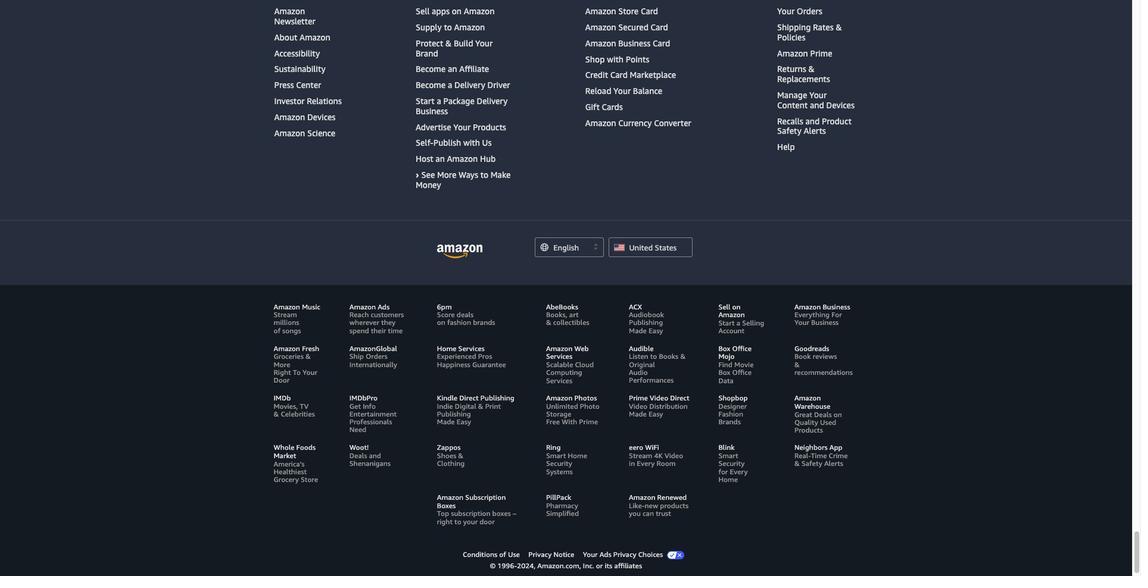 Task type: describe. For each thing, give the bounding box(es) containing it.
ship
[[350, 339, 364, 348]]

amazonglobal
[[350, 331, 397, 340]]

& inside goodreads book reviews & recommendations
[[795, 347, 800, 356]]

home inside blink smart security for every home
[[719, 462, 738, 471]]

prime inside amazon photos unlimited photo storage free with prime
[[579, 405, 598, 414]]

deals inside "amazon warehouse great deals on quality used products"
[[814, 397, 832, 406]]

woot! deals and shenanigans
[[350, 430, 391, 455]]

1 vertical spatial a
[[437, 83, 441, 93]]

2 office from the top
[[732, 355, 752, 364]]

services down scalable
[[546, 363, 573, 372]]

advertise your products link
[[416, 109, 506, 119]]

fresh
[[302, 331, 319, 340]]

home inside home services experienced pros happiness guarantee
[[437, 331, 457, 340]]

build
[[454, 25, 473, 35]]

1 become from the top
[[416, 51, 446, 61]]

& inside zappos shoes & clothing
[[458, 439, 464, 447]]

books
[[659, 339, 679, 348]]

groceries
[[274, 339, 304, 348]]

affiliates
[[614, 549, 642, 558]]

book
[[795, 339, 811, 348]]

0 vertical spatial and
[[810, 87, 824, 97]]

1 vertical spatial delivery
[[477, 83, 508, 93]]

amazon up about
[[274, 0, 305, 3]]

safety inside shipping rates & policies amazon prime returns & replacements manage your content and devices recalls and product safety alerts help
[[777, 113, 802, 123]]

every inside eero wifi stream 4k video in every room
[[637, 446, 655, 455]]

united
[[629, 230, 653, 239]]

amazon inside amazon fresh groceries & more right to your door
[[274, 331, 300, 340]]

imdb
[[274, 381, 291, 390]]

accessibility link
[[274, 35, 320, 45]]

indie digital & print publishing made easy
[[437, 389, 501, 414]]

shipping rates & policies amazon prime returns & replacements manage your content and devices recalls and product safety alerts help
[[777, 9, 855, 139]]

free
[[546, 405, 560, 414]]

zappos shoes & clothing
[[437, 430, 465, 455]]

& inside "indie digital & print publishing made easy"
[[478, 389, 483, 398]]

1 vertical spatial card
[[653, 25, 670, 35]]

amazon down amazon devices link
[[274, 115, 305, 125]]

alerts inside shipping rates & policies amazon prime returns & replacements manage your content and devices recalls and product safety alerts help
[[804, 113, 826, 123]]

start inside sell on amazon start a selling account
[[719, 306, 735, 315]]

advertise
[[416, 109, 451, 119]]

& inside books, art & collectibles
[[546, 305, 551, 314]]

manage your content and devices link
[[777, 77, 855, 97]]

prime inside prime video direct video distribution made easy
[[629, 381, 648, 390]]

2 vertical spatial card
[[610, 57, 628, 67]]

more inside amazon fresh groceries & more right to your door
[[274, 347, 290, 356]]

amazon devices link
[[274, 99, 336, 109]]

movie
[[735, 347, 754, 356]]

content
[[777, 87, 808, 97]]

pharmacy simplified link
[[546, 480, 601, 505]]

0 vertical spatial an
[[448, 51, 457, 61]]

with
[[562, 405, 577, 414]]

cards
[[602, 89, 623, 99]]

to right supply
[[444, 9, 452, 19]]

every inside blink smart security for every home
[[730, 454, 748, 463]]

recommendations
[[795, 355, 853, 364]]

top
[[437, 496, 449, 505]]

about
[[274, 19, 297, 29]]

host an amazon hub link
[[416, 141, 496, 151]]

everything
[[795, 297, 830, 306]]

returns & replacements link
[[777, 51, 830, 71]]

prime video direct video distribution made easy
[[629, 381, 690, 406]]

home inside the ring smart home security systems
[[568, 439, 587, 447]]

room
[[657, 446, 676, 455]]

business inside 'supply to amazon protect & build your brand become an affiliate become a delivery driver start a package delivery business advertise your products self-publish with us host an amazon hub › see more ways to make money'
[[416, 93, 448, 103]]

english link
[[535, 224, 604, 244]]

shipping rates & policies link
[[777, 9, 842, 29]]

replacements
[[777, 61, 830, 71]]

brands
[[719, 405, 741, 414]]

on inside "amazon warehouse great deals on quality used products"
[[834, 397, 842, 406]]

security inside blink smart security for every home
[[719, 446, 745, 455]]

its
[[605, 549, 613, 558]]

security inside the ring smart home security systems
[[546, 446, 572, 455]]

made for indie digital & print publishing
[[437, 405, 455, 414]]

publishing inside the audiobook publishing made easy
[[629, 305, 663, 314]]

2024,
[[517, 549, 536, 558]]

package
[[443, 83, 475, 93]]

internationally
[[350, 347, 397, 356]]

indie
[[437, 389, 453, 398]]

manage
[[777, 77, 807, 87]]

deals
[[457, 297, 474, 306]]

your inside amazon secured card amazon business card shop with points credit card marketplace reload your balance gift cards amazon currency converter
[[614, 73, 631, 83]]

services up 'computing' at the bottom
[[546, 339, 573, 348]]

products inside "amazon warehouse great deals on quality used products"
[[795, 413, 823, 422]]

help
[[777, 129, 795, 139]]

business inside amazon secured card amazon business card shop with points credit card marketplace reload your balance gift cards amazon currency converter
[[619, 25, 651, 35]]

& inside audible listen to books & original audio performances
[[681, 339, 686, 348]]

box office mojo find movie box office data
[[719, 331, 754, 372]]

warehouse
[[795, 389, 831, 398]]

boxes
[[437, 488, 456, 497]]

gift
[[586, 89, 600, 99]]

with inside 'supply to amazon protect & build your brand become an affiliate become a delivery driver start a package delivery business advertise your products self-publish with us host an amazon hub › see more ways to make money'
[[463, 125, 480, 135]]

become an affiliate link
[[416, 51, 489, 61]]

performances
[[629, 363, 674, 372]]

quality
[[795, 405, 818, 414]]

services inside home services experienced pros happiness guarantee
[[458, 331, 485, 340]]

guarantee
[[472, 347, 506, 356]]

subscription
[[451, 496, 491, 505]]

blink
[[719, 430, 735, 439]]

your inside everything for your business
[[795, 305, 809, 314]]

recalls and product safety alerts link
[[777, 103, 852, 123]]

foods
[[296, 430, 316, 439]]

listen
[[629, 339, 649, 348]]

zappos
[[437, 430, 461, 439]]

easy inside the audiobook publishing made easy
[[649, 313, 663, 322]]

ways
[[459, 157, 478, 167]]

to inside amazon subscription boxes top subscription boxes – right to your door
[[455, 504, 461, 513]]

time
[[811, 439, 827, 447]]

see
[[421, 157, 435, 167]]

pros
[[478, 339, 492, 348]]

accessibility
[[274, 35, 320, 45]]

deals inside woot! deals and shenanigans
[[350, 439, 367, 447]]

devices inside shipping rates & policies amazon prime returns & replacements manage your content and devices recalls and product safety alerts help
[[827, 87, 855, 97]]

amazon.com,
[[538, 549, 581, 558]]

returns
[[777, 51, 806, 61]]

market
[[274, 439, 296, 447]]

shenanigans
[[350, 446, 391, 455]]

host
[[416, 141, 433, 151]]

alerts inside neighbors app real-time crime & safety alerts
[[824, 446, 844, 455]]

your inside shipping rates & policies amazon prime returns & replacements manage your content and devices recalls and product safety alerts help
[[810, 77, 827, 87]]

celebrities
[[281, 397, 315, 406]]

a inside sell on amazon start a selling account
[[737, 306, 741, 315]]

entertainment
[[350, 397, 397, 406]]

video inside eero wifi stream 4k video in every room
[[665, 439, 683, 447]]

movies,
[[274, 389, 298, 398]]

0 horizontal spatial an
[[436, 141, 445, 151]]

0 vertical spatial card
[[651, 9, 668, 19]]

easy for indie digital & print publishing
[[457, 405, 471, 414]]

science
[[307, 115, 336, 125]]

currency
[[619, 105, 652, 115]]

investor
[[274, 83, 305, 93]]

states
[[655, 230, 677, 239]]

amazon up shop
[[586, 25, 616, 35]]

money
[[416, 167, 441, 177]]

boxes
[[492, 496, 511, 505]]

to inside audible listen to books & original audio performances
[[650, 339, 657, 348]]

devices inside amazon newsletter about amazon accessibility sustainability press center investor relations amazon devices amazon science
[[307, 99, 336, 109]]

print
[[485, 389, 501, 398]]

rates
[[813, 9, 834, 19]]

pharmacy
[[546, 488, 578, 497]]

easy for prime video direct
[[649, 397, 663, 406]]

grocery
[[274, 462, 299, 471]]

stream inside eero wifi stream 4k video in every room
[[629, 439, 652, 447]]

& inside 'supply to amazon protect & build your brand become an affiliate become a delivery driver start a package delivery business advertise your products self-publish with us host an amazon hub › see more ways to make money'
[[446, 25, 452, 35]]

gift cards link
[[586, 89, 623, 99]]

tv
[[300, 389, 309, 398]]



Task type: locate. For each thing, give the bounding box(es) containing it.
storage
[[546, 397, 572, 406]]

affiliate
[[459, 51, 489, 61]]

they
[[381, 305, 396, 314]]

get
[[350, 389, 361, 398]]

0 vertical spatial delivery
[[455, 67, 485, 77]]

in
[[629, 446, 635, 455]]

0 vertical spatial business
[[619, 25, 651, 35]]

orders
[[366, 339, 388, 348]]

amazon down gift cards link at the top of page
[[586, 105, 616, 115]]

smart inside the ring smart home security systems
[[546, 439, 566, 447]]

smart inside blink smart security for every home
[[719, 439, 739, 447]]

safety inside neighbors app real-time crime & safety alerts
[[802, 446, 823, 455]]

credit
[[586, 57, 608, 67]]

0 horizontal spatial prime
[[579, 405, 598, 414]]

simplified
[[546, 496, 579, 505]]

1 horizontal spatial devices
[[827, 87, 855, 97]]

books, art & collectibles
[[546, 297, 590, 314]]

or
[[596, 549, 603, 558]]

0 vertical spatial deals
[[814, 397, 832, 406]]

0 vertical spatial stream
[[274, 297, 297, 306]]

1 smart from the left
[[546, 439, 566, 447]]

amazon up great
[[795, 381, 821, 390]]

amazon inside sell on amazon start a selling account
[[719, 297, 745, 306]]

smart for ring
[[546, 439, 566, 447]]

goodreads book reviews & recommendations
[[795, 331, 853, 364]]

customers
[[371, 297, 404, 306]]

0 horizontal spatial start
[[416, 83, 435, 93]]

0 horizontal spatial products
[[473, 109, 506, 119]]

1 horizontal spatial with
[[607, 41, 624, 51]]

easy inside prime video direct video distribution made easy
[[649, 397, 663, 406]]

smart
[[546, 439, 566, 447], [719, 439, 739, 447]]

smart up for at right bottom
[[719, 439, 739, 447]]

deals down need
[[350, 439, 367, 447]]

neighbors app real-time crime & safety alerts
[[795, 430, 848, 455]]

office up movie
[[732, 331, 752, 340]]

healthiest
[[274, 455, 307, 464]]

2 vertical spatial and
[[369, 439, 381, 447]]

0 vertical spatial with
[[607, 41, 624, 51]]

more up door
[[274, 347, 290, 356]]

1 vertical spatial devices
[[307, 99, 336, 109]]

security down ring on the left of page
[[546, 446, 572, 455]]

safety up help 'link'
[[777, 113, 802, 123]]

find
[[719, 347, 733, 356]]

1 vertical spatial prime
[[629, 381, 648, 390]]

box
[[719, 331, 731, 340], [719, 355, 731, 364]]

0 vertical spatial prime
[[810, 35, 833, 45]]

0 vertical spatial more
[[437, 157, 457, 167]]

and
[[810, 87, 824, 97], [806, 103, 820, 113], [369, 439, 381, 447]]

amazon up account
[[719, 297, 745, 306]]

1 horizontal spatial business
[[619, 25, 651, 35]]

converter
[[654, 105, 692, 115]]

stream inside stream millions of songs
[[274, 297, 297, 306]]

& down neighbors
[[795, 446, 800, 455]]

audiobook publishing made easy
[[629, 297, 664, 322]]

& down the goodreads at bottom right
[[795, 347, 800, 356]]

door
[[274, 363, 290, 372]]

devices up science
[[307, 99, 336, 109]]

your down credit card marketplace link
[[614, 73, 631, 83]]

©
[[490, 549, 496, 558]]

0 horizontal spatial home
[[437, 331, 457, 340]]

can
[[643, 496, 654, 505]]

0 horizontal spatial devices
[[307, 99, 336, 109]]

amazonglobal ship orders internationally
[[350, 331, 397, 356]]

amazon up storage at the bottom
[[546, 381, 573, 390]]

1 horizontal spatial every
[[730, 454, 748, 463]]

products up us
[[473, 109, 506, 119]]

make
[[491, 157, 511, 167]]

1 vertical spatial stream
[[629, 439, 652, 447]]

0 horizontal spatial every
[[637, 446, 655, 455]]

computing
[[546, 355, 582, 364]]

0 horizontal spatial deals
[[350, 439, 367, 447]]

2 vertical spatial prime
[[579, 405, 598, 414]]

2 vertical spatial a
[[737, 306, 741, 315]]

amazon up accessibility
[[300, 19, 330, 29]]

1 box from the top
[[719, 331, 731, 340]]

smart up the systems
[[546, 439, 566, 447]]

1 horizontal spatial security
[[719, 446, 745, 455]]

alerts right recalls
[[804, 113, 826, 123]]

your right build
[[475, 25, 493, 35]]

–
[[513, 496, 516, 505]]

2 horizontal spatial a
[[737, 306, 741, 315]]

office down mojo
[[732, 355, 752, 364]]

a left selling
[[737, 306, 741, 315]]

amazon us home image
[[437, 231, 483, 245]]

& right shoes
[[458, 439, 464, 447]]

right
[[274, 355, 291, 364]]

start up advertise
[[416, 83, 435, 93]]

& down amazon prime link
[[809, 51, 815, 61]]

amazon up returns
[[777, 35, 808, 45]]

made inside the audiobook publishing made easy
[[629, 313, 647, 322]]

card down the shop with points link
[[610, 57, 628, 67]]

1 vertical spatial start
[[719, 306, 735, 315]]

an right host
[[436, 141, 445, 151]]

1 vertical spatial and
[[806, 103, 820, 113]]

1 vertical spatial alerts
[[824, 446, 844, 455]]

your up self-publish with us link
[[453, 109, 471, 119]]

your up the goodreads at bottom right
[[795, 305, 809, 314]]

every
[[637, 446, 655, 455], [730, 454, 748, 463]]

2 horizontal spatial business
[[811, 305, 839, 314]]

a left package
[[437, 83, 441, 93]]

& right "groceries"
[[306, 339, 311, 348]]

marketplace
[[630, 57, 676, 67]]

0 horizontal spatial stream
[[274, 297, 297, 306]]

publishing up zappos
[[437, 397, 471, 406]]

0 vertical spatial office
[[732, 331, 752, 340]]

delivery down driver
[[477, 83, 508, 93]]

products down great
[[795, 413, 823, 422]]

more inside 'supply to amazon protect & build your brand become an affiliate become a delivery driver start a package delivery business advertise your products self-publish with us host an amazon hub › see more ways to make money'
[[437, 157, 457, 167]]

more down host an amazon hub "link"
[[437, 157, 457, 167]]

0 vertical spatial publishing
[[629, 305, 663, 314]]

sustainability
[[274, 51, 326, 61]]

every right for at right bottom
[[730, 454, 748, 463]]

& inside neighbors app real-time crime & safety alerts
[[795, 446, 800, 455]]

1 horizontal spatial on
[[732, 289, 741, 298]]

0 vertical spatial devices
[[827, 87, 855, 97]]

and right woot!
[[369, 439, 381, 447]]

2 horizontal spatial prime
[[810, 35, 833, 45]]

start down sell on the right bottom of the page
[[719, 306, 735, 315]]

self-
[[416, 125, 434, 135]]

1 horizontal spatial more
[[437, 157, 457, 167]]

1 vertical spatial on
[[437, 305, 446, 314]]

amazon inside amazon web services scalable cloud computing services
[[546, 331, 573, 340]]

your inside amazon fresh groceries & more right to your door
[[303, 355, 317, 364]]

made left distribution
[[629, 397, 647, 406]]

0 horizontal spatial business
[[416, 93, 448, 103]]

amazon currency converter link
[[586, 105, 692, 115]]

english
[[554, 230, 579, 239]]

1 horizontal spatial smart
[[719, 439, 739, 447]]

amazon prime link
[[777, 35, 833, 45]]

& left build
[[446, 25, 452, 35]]

to left your
[[455, 504, 461, 513]]

easy up wifi
[[649, 397, 663, 406]]

amazon down investor at the top left of the page
[[274, 99, 305, 109]]

for
[[832, 297, 842, 306]]

amazon up ways
[[447, 141, 478, 151]]

0 vertical spatial start
[[416, 83, 435, 93]]

amazon inside amazon photos unlimited photo storage free with prime
[[546, 381, 573, 390]]

2 vertical spatial on
[[834, 397, 842, 406]]

songs
[[282, 313, 301, 322]]

0 horizontal spatial on
[[437, 305, 446, 314]]

prime inside shipping rates & policies amazon prime returns & replacements manage your content and devices recalls and product safety alerts help
[[810, 35, 833, 45]]

imdb movies, tv & celebrities
[[274, 381, 315, 406]]

amazon
[[274, 0, 305, 3], [454, 9, 485, 19], [586, 9, 616, 19], [300, 19, 330, 29], [586, 25, 616, 35], [777, 35, 808, 45], [274, 99, 305, 109], [586, 105, 616, 115], [274, 115, 305, 125], [447, 141, 478, 151], [719, 297, 745, 306], [274, 331, 300, 340], [546, 331, 573, 340], [546, 381, 573, 390], [795, 381, 821, 390], [437, 480, 464, 489]]

with left us
[[463, 125, 480, 135]]

1 vertical spatial an
[[436, 141, 445, 151]]

0 vertical spatial a
[[448, 67, 452, 77]]

business inside everything for your business
[[811, 305, 839, 314]]

made down audiobook
[[629, 313, 647, 322]]

1 vertical spatial business
[[416, 93, 448, 103]]

secured
[[619, 9, 649, 19]]

1 horizontal spatial a
[[448, 67, 452, 77]]

1 security from the left
[[546, 446, 572, 455]]

on right warehouse
[[834, 397, 842, 406]]

1 horizontal spatial home
[[568, 439, 587, 447]]

whole foods market america's healthiest grocery store
[[274, 430, 318, 471]]

products inside 'supply to amazon protect & build your brand become an affiliate become a delivery driver start a package delivery business advertise your products self-publish with us host an amazon hub › see more ways to make money'
[[473, 109, 506, 119]]

& right "rates"
[[836, 9, 842, 19]]

1 horizontal spatial prime
[[629, 381, 648, 390]]

on inside sell on amazon start a selling account
[[732, 289, 741, 298]]

amazon inside amazon subscription boxes top subscription boxes – right to your door
[[437, 480, 464, 489]]

press center link
[[274, 67, 321, 77]]

0 horizontal spatial a
[[437, 83, 441, 93]]

and inside woot! deals and shenanigans
[[369, 439, 381, 447]]

amazon up scalable
[[546, 331, 573, 340]]

2 security from the left
[[719, 446, 745, 455]]

amazon fresh groceries & more right to your door
[[274, 331, 319, 372]]

services up guarantee at the bottom left of the page
[[458, 331, 485, 340]]

made for prime video direct
[[629, 397, 647, 406]]

1 vertical spatial deals
[[350, 439, 367, 447]]

devices up product
[[827, 87, 855, 97]]

fashion
[[447, 305, 471, 314]]

and up recalls and product safety alerts link at the top right of the page
[[810, 87, 824, 97]]

every right in
[[637, 446, 655, 455]]

1 horizontal spatial an
[[448, 51, 457, 61]]

business up the goodreads at bottom right
[[811, 305, 839, 314]]

prime
[[810, 35, 833, 45], [629, 381, 648, 390], [579, 405, 598, 414]]

amazon up build
[[454, 9, 485, 19]]

0 vertical spatial products
[[473, 109, 506, 119]]

stream left the 4k
[[629, 439, 652, 447]]

2 vertical spatial business
[[811, 305, 839, 314]]

0 vertical spatial home
[[437, 331, 457, 340]]

business down secured
[[619, 25, 651, 35]]

0 horizontal spatial publishing
[[437, 397, 471, 406]]

2 box from the top
[[719, 355, 731, 364]]

home down blink
[[719, 462, 738, 471]]

web
[[575, 331, 589, 340]]

1 horizontal spatial stream
[[629, 439, 652, 447]]

an up become a delivery driver link
[[448, 51, 457, 61]]

amazon down songs
[[274, 331, 300, 340]]

of
[[274, 313, 281, 322]]

wherever
[[350, 305, 379, 314]]

made inside "indie digital & print publishing made easy"
[[437, 405, 455, 414]]

1 vertical spatial safety
[[802, 446, 823, 455]]

points
[[626, 41, 650, 51]]

on right sell on the right bottom of the page
[[732, 289, 741, 298]]

1 vertical spatial products
[[795, 413, 823, 422]]

2 become from the top
[[416, 67, 446, 77]]

stream up songs
[[274, 297, 297, 306]]

1 office from the top
[[732, 331, 752, 340]]

prime down photo
[[579, 405, 598, 414]]

0 vertical spatial become
[[416, 51, 446, 61]]

amazon inside "amazon warehouse great deals on quality used products"
[[795, 381, 821, 390]]

shopbop designer fashion brands
[[719, 381, 748, 414]]

1 vertical spatial with
[[463, 125, 480, 135]]

2 horizontal spatial on
[[834, 397, 842, 406]]

you
[[629, 496, 641, 505]]

selling
[[742, 306, 764, 315]]

mojo
[[719, 339, 735, 348]]

with right shop
[[607, 41, 624, 51]]

card right secured
[[651, 9, 668, 19]]

become down become an affiliate link at the left top of the page
[[416, 67, 446, 77]]

fashion
[[719, 397, 743, 406]]

1 vertical spatial publishing
[[437, 397, 471, 406]]

a down become an affiliate link at the left top of the page
[[448, 67, 452, 77]]

direct
[[670, 381, 690, 390]]

newsletter
[[274, 3, 315, 13]]

sell
[[719, 289, 731, 298]]

to
[[293, 355, 301, 364]]

1 horizontal spatial products
[[795, 413, 823, 422]]

0 horizontal spatial with
[[463, 125, 480, 135]]

your right to
[[303, 355, 317, 364]]

become down brand
[[416, 51, 446, 61]]

easy down digital at the left of the page
[[457, 405, 471, 414]]

& right books
[[681, 339, 686, 348]]

1 vertical spatial home
[[568, 439, 587, 447]]

0 vertical spatial alerts
[[804, 113, 826, 123]]

& down imdb
[[274, 397, 279, 406]]

and down manage your content and devices link
[[806, 103, 820, 113]]

publishing inside "indie digital & print publishing made easy"
[[437, 397, 471, 406]]

0 vertical spatial box
[[719, 331, 731, 340]]

delivery down the affiliate
[[455, 67, 485, 77]]

2 vertical spatial home
[[719, 462, 738, 471]]

whole
[[274, 430, 295, 439]]

0 horizontal spatial smart
[[546, 439, 566, 447]]

0 vertical spatial on
[[732, 289, 741, 298]]

0 horizontal spatial security
[[546, 446, 572, 455]]

to right ways
[[481, 157, 489, 167]]

1 vertical spatial box
[[719, 355, 731, 364]]

right
[[437, 504, 453, 513]]

4k
[[654, 439, 663, 447]]

1 horizontal spatial start
[[719, 306, 735, 315]]

business up advertise
[[416, 93, 448, 103]]

alerts down the "app"
[[824, 446, 844, 455]]

smart for blink
[[719, 439, 739, 447]]

shop with points link
[[586, 41, 650, 51]]

amazon inside shipping rates & policies amazon prime returns & replacements manage your content and devices recalls and product safety alerts help
[[777, 35, 808, 45]]

box up the find
[[719, 331, 731, 340]]

digital
[[455, 389, 476, 398]]

spend
[[350, 313, 369, 322]]

easy down audiobook
[[649, 313, 663, 322]]

investor relations link
[[274, 83, 342, 93]]

made down indie on the bottom
[[437, 405, 455, 414]]

1 vertical spatial become
[[416, 67, 446, 77]]

with inside amazon secured card amazon business card shop with points credit card marketplace reload your balance gift cards amazon currency converter
[[607, 41, 624, 51]]

on inside score deals on fashion brands
[[437, 305, 446, 314]]

made inside prime video direct video distribution made easy
[[629, 397, 647, 406]]

made
[[629, 313, 647, 322], [629, 397, 647, 406], [437, 405, 455, 414]]

stream
[[274, 297, 297, 306], [629, 439, 652, 447]]

1 vertical spatial office
[[732, 355, 752, 364]]

deals right great
[[814, 397, 832, 406]]

amazon up amazon business card link
[[586, 9, 616, 19]]

easy inside "indie digital & print publishing made easy"
[[457, 405, 471, 414]]

prime down shipping rates & policies link
[[810, 35, 833, 45]]

2 horizontal spatial home
[[719, 462, 738, 471]]

0 vertical spatial safety
[[777, 113, 802, 123]]

0 horizontal spatial more
[[274, 347, 290, 356]]

& inside the imdb movies, tv & celebrities
[[274, 397, 279, 406]]

your
[[463, 504, 478, 513]]

distribution
[[650, 389, 688, 398]]

& inside amazon fresh groceries & more right to your door
[[306, 339, 311, 348]]

security down blink
[[719, 446, 745, 455]]

systems
[[546, 454, 573, 463]]

a
[[448, 67, 452, 77], [437, 83, 441, 93], [737, 306, 741, 315]]

goodreads
[[795, 331, 830, 340]]

to right listen
[[650, 339, 657, 348]]

card up the marketplace
[[653, 25, 670, 35]]

ring
[[546, 430, 561, 439]]

2 smart from the left
[[719, 439, 739, 447]]

shopbop
[[719, 381, 748, 390]]

audible
[[629, 331, 654, 340]]

scalable
[[546, 347, 573, 356]]

safety down neighbors
[[802, 446, 823, 455]]

like-
[[629, 488, 645, 497]]

1 vertical spatial more
[[274, 347, 290, 356]]

start inside 'supply to amazon protect & build your brand become an affiliate become a delivery driver start a package delivery business advertise your products self-publish with us host an amazon hub › see more ways to make money'
[[416, 83, 435, 93]]

home up the systems
[[568, 439, 587, 447]]

& left the collectibles
[[546, 305, 551, 314]]

trust
[[656, 496, 671, 505]]

box down mojo
[[719, 355, 731, 364]]

home up happiness
[[437, 331, 457, 340]]

your
[[475, 25, 493, 35], [614, 73, 631, 83], [810, 77, 827, 87], [453, 109, 471, 119], [795, 305, 809, 314], [303, 355, 317, 364]]

prime down performances
[[629, 381, 648, 390]]

easy
[[649, 313, 663, 322], [649, 397, 663, 406], [457, 405, 471, 414]]

1 horizontal spatial deals
[[814, 397, 832, 406]]

video
[[650, 381, 668, 390], [629, 389, 648, 398], [665, 439, 683, 447]]

publishing up audible
[[629, 305, 663, 314]]

amazon up 'top'
[[437, 480, 464, 489]]

your down replacements
[[810, 77, 827, 87]]

products
[[660, 488, 689, 497]]

1 horizontal spatial publishing
[[629, 305, 663, 314]]



Task type: vqa. For each thing, say whether or not it's contained in the screenshot.


